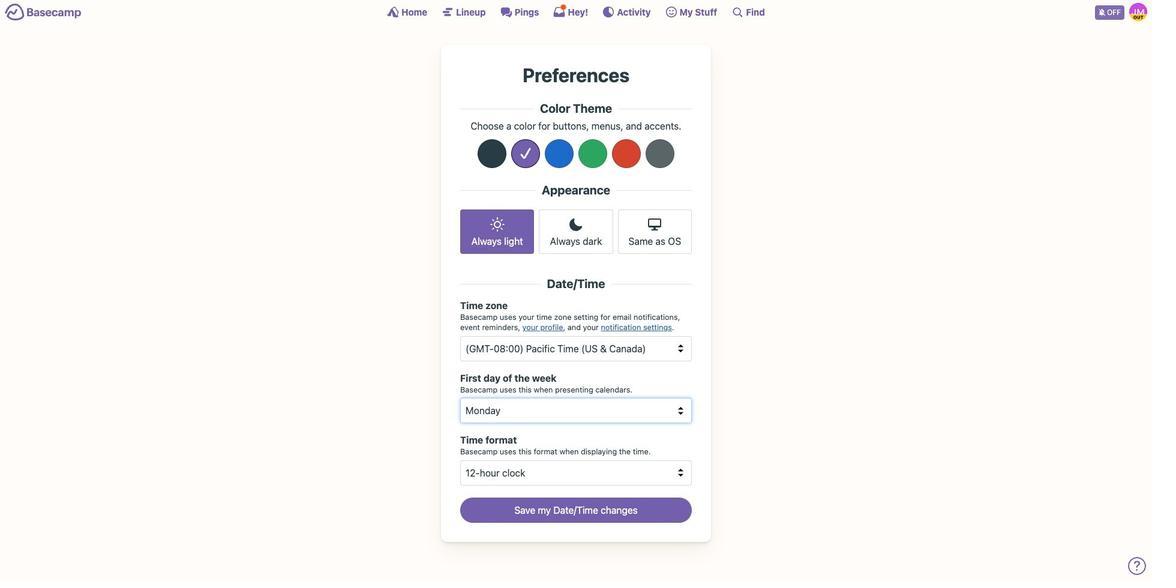 Task type: locate. For each thing, give the bounding box(es) containing it.
None submit
[[460, 498, 692, 523]]

keyboard shortcut: ⌘ + / image
[[732, 6, 744, 18]]

jer mill image
[[1130, 3, 1148, 21]]



Task type: describe. For each thing, give the bounding box(es) containing it.
switch accounts image
[[5, 3, 82, 22]]

main element
[[0, 0, 1153, 23]]



Task type: vqa. For each thing, say whether or not it's contained in the screenshot.
upcoming dates
no



